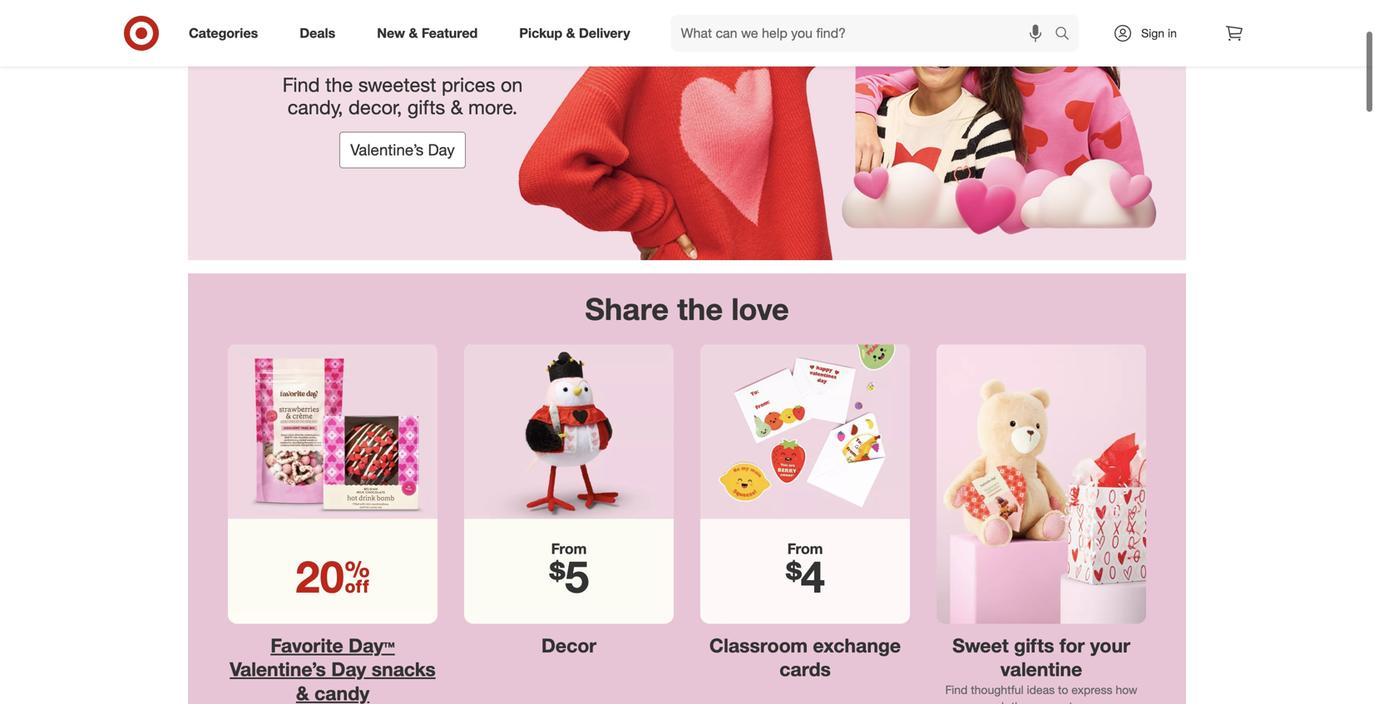 Task type: locate. For each thing, give the bounding box(es) containing it.
1 horizontal spatial find
[[946, 683, 968, 698]]

0 vertical spatial valentine's
[[350, 140, 424, 159]]

day inside favorite day™ valentine's day snacks & candy
[[331, 658, 366, 682]]

1 vertical spatial valentine's
[[230, 658, 326, 682]]

decor,
[[349, 95, 402, 119]]

1 horizontal spatial from
[[788, 540, 823, 558]]

the for share
[[677, 291, 723, 327]]

love
[[732, 291, 789, 327]]

sign in link
[[1099, 15, 1203, 52]]

2 from from the left
[[788, 540, 823, 558]]

1 vertical spatial gifts
[[1014, 634, 1055, 658]]

classroom exchange cards
[[710, 634, 901, 682]]

& inside the find the sweetest prices on candy, decor, gifts & more.
[[451, 95, 463, 119]]

sign
[[1142, 26, 1165, 40]]

to
[[1058, 683, 1069, 698], [1069, 700, 1080, 705]]

valentine's
[[350, 140, 424, 159], [230, 658, 326, 682]]

express
[[1072, 683, 1113, 698]]

day inside valentine's day "link"
[[428, 140, 455, 159]]

1 vertical spatial day
[[331, 658, 366, 682]]

candy,
[[288, 95, 343, 119]]

& left more.
[[451, 95, 463, 119]]

1 vertical spatial find
[[946, 683, 968, 698]]

snacks
[[372, 658, 436, 682]]

gifts
[[408, 95, 445, 119], [1014, 634, 1055, 658]]

find inside sweet gifts for your valentine find thoughtful ideas to express how much they mean to you.
[[946, 683, 968, 698]]

0 horizontal spatial to
[[1058, 683, 1069, 698]]

the
[[325, 73, 353, 97], [677, 291, 723, 327]]

20
[[296, 550, 344, 604]]

find down 'deals' in the left of the page
[[283, 73, 320, 97]]

find left thoughtful
[[946, 683, 968, 698]]


[[344, 550, 370, 604]]

the inside the find the sweetest prices on candy, decor, gifts & more.
[[325, 73, 353, 97]]

find inside the find the sweetest prices on candy, decor, gifts & more.
[[283, 73, 320, 97]]

0 vertical spatial find
[[283, 73, 320, 97]]

0 vertical spatial the
[[325, 73, 353, 97]]

0 vertical spatial gifts
[[408, 95, 445, 119]]

your
[[1091, 634, 1131, 658]]

1 vertical spatial the
[[677, 291, 723, 327]]

find
[[283, 73, 320, 97], [946, 683, 968, 698]]

to left you.
[[1069, 700, 1080, 705]]

gifts up valentine
[[1014, 634, 1055, 658]]

sign in
[[1142, 26, 1177, 40]]

categories
[[189, 25, 258, 41]]

to up mean
[[1058, 683, 1069, 698]]

the down deals link
[[325, 73, 353, 97]]

1 from from the left
[[551, 540, 587, 558]]

the left the love at the top
[[677, 291, 723, 327]]

& left candy
[[296, 682, 309, 705]]

$5
[[549, 550, 589, 604]]

day up candy
[[331, 658, 366, 682]]

decor
[[542, 634, 597, 658]]

featured
[[422, 25, 478, 41]]

favorite day™ valentine's day snacks & candy
[[230, 634, 436, 705]]

0 horizontal spatial from
[[551, 540, 587, 558]]

valentine's day link
[[340, 132, 466, 168]]

1 vertical spatial to
[[1069, 700, 1080, 705]]

0 horizontal spatial the
[[325, 73, 353, 97]]

day
[[428, 140, 455, 159], [331, 658, 366, 682]]

from
[[551, 540, 587, 558], [788, 540, 823, 558]]

from inside from $4
[[788, 540, 823, 558]]

ideas
[[1027, 683, 1055, 698]]

&
[[409, 25, 418, 41], [566, 25, 575, 41], [451, 95, 463, 119], [296, 682, 309, 705]]

valentine
[[1001, 658, 1083, 682]]

valentine's inside "link"
[[350, 140, 424, 159]]

share
[[585, 291, 669, 327]]

0 horizontal spatial day
[[331, 658, 366, 682]]

0 horizontal spatial gifts
[[408, 95, 445, 119]]

1 horizontal spatial the
[[677, 291, 723, 327]]

gifts up valentine's day
[[408, 95, 445, 119]]

1 horizontal spatial valentine's
[[350, 140, 424, 159]]

valentine's down favorite
[[230, 658, 326, 682]]

1 horizontal spatial gifts
[[1014, 634, 1055, 658]]

1 horizontal spatial day
[[428, 140, 455, 159]]

the for find
[[325, 73, 353, 97]]

more.
[[469, 95, 518, 119]]

pickup & delivery
[[519, 25, 630, 41]]

& right pickup
[[566, 25, 575, 41]]

day down the find the sweetest prices on candy, decor, gifts & more.
[[428, 140, 455, 159]]

0 vertical spatial day
[[428, 140, 455, 159]]

from for $5
[[551, 540, 587, 558]]

from inside from $5
[[551, 540, 587, 558]]

0 horizontal spatial valentine's
[[230, 658, 326, 682]]

gifts inside the find the sweetest prices on candy, decor, gifts & more.
[[408, 95, 445, 119]]

valentine's inside favorite day™ valentine's day snacks & candy
[[230, 658, 326, 682]]

0 horizontal spatial find
[[283, 73, 320, 97]]

valentine's down decor,
[[350, 140, 424, 159]]

search button
[[1048, 15, 1088, 55]]



Task type: describe. For each thing, give the bounding box(es) containing it.
in
[[1168, 26, 1177, 40]]

prices
[[442, 73, 495, 97]]

search
[[1048, 27, 1088, 43]]

1 horizontal spatial to
[[1069, 700, 1080, 705]]

gifts inside sweet gifts for your valentine find thoughtful ideas to express how much they mean to you.
[[1014, 634, 1055, 658]]

$4
[[786, 550, 825, 604]]

new & featured link
[[363, 15, 499, 52]]

candy
[[315, 682, 370, 705]]

how
[[1116, 683, 1138, 698]]

mean
[[1037, 700, 1066, 705]]

share the love
[[585, 291, 789, 327]]

pickup
[[519, 25, 563, 41]]

you.
[[1083, 700, 1104, 705]]

0 vertical spatial to
[[1058, 683, 1069, 698]]

categories link
[[175, 15, 279, 52]]

classroom
[[710, 634, 808, 658]]

thoughtful
[[971, 683, 1024, 698]]

day™
[[349, 634, 395, 658]]

from $4
[[786, 540, 825, 604]]

sweetest
[[359, 73, 436, 97]]

find the sweetest prices on candy, decor, gifts & more.
[[283, 73, 523, 119]]

they
[[1012, 700, 1034, 705]]

sweet gifts for your valentine find thoughtful ideas to express how much they mean to you.
[[946, 634, 1138, 705]]

on
[[501, 73, 523, 97]]

delivery
[[579, 25, 630, 41]]

& inside favorite day™ valentine's day snacks & candy
[[296, 682, 309, 705]]

from for $4
[[788, 540, 823, 558]]

deals
[[300, 25, 336, 41]]

exchange
[[813, 634, 901, 658]]

sweet
[[953, 634, 1009, 658]]

cards
[[780, 658, 831, 682]]

new & featured
[[377, 25, 478, 41]]

from $5
[[549, 540, 589, 604]]

20 
[[296, 550, 370, 604]]

favorite
[[271, 634, 343, 658]]

deals link
[[286, 15, 356, 52]]

for
[[1060, 634, 1085, 658]]

pickup & delivery link
[[505, 15, 651, 52]]

What can we help you find? suggestions appear below search field
[[671, 15, 1059, 52]]

much
[[979, 700, 1008, 705]]

& right new
[[409, 25, 418, 41]]

new
[[377, 25, 405, 41]]

valentine's day
[[350, 140, 455, 159]]



Task type: vqa. For each thing, say whether or not it's contained in the screenshot.
Find in the Sweet gifts for your valentine Find thoughtful ideas to express how much they mean to you.
yes



